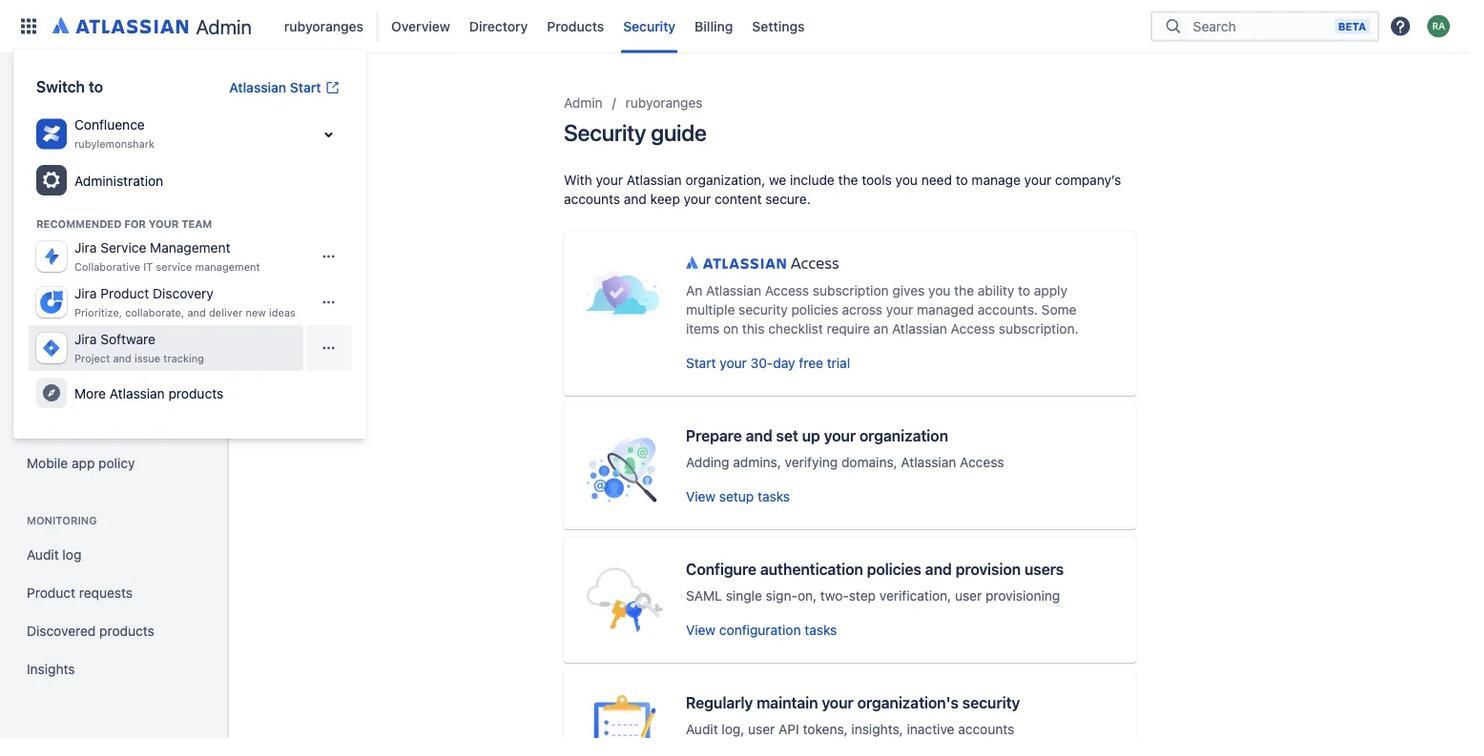 Task type: locate. For each thing, give the bounding box(es) containing it.
0 vertical spatial rubyoranges
[[284, 18, 364, 34]]

free
[[799, 355, 823, 371]]

access
[[765, 283, 809, 299], [951, 321, 995, 337], [960, 455, 1004, 470]]

1 vertical spatial rubyoranges link
[[626, 92, 703, 114]]

insights,
[[851, 722, 903, 737]]

0 vertical spatial audit
[[27, 547, 59, 563]]

the inside 'with your atlassian organization, we include the tools you need to manage your company's accounts and keep your content secure.'
[[838, 172, 858, 188]]

products link
[[541, 11, 610, 42]]

atlassian image
[[52, 13, 188, 36], [52, 13, 188, 36]]

for
[[124, 218, 146, 230]]

1 horizontal spatial admin
[[564, 95, 603, 111]]

view down saml
[[686, 623, 716, 638]]

with
[[564, 172, 592, 188]]

Search field
[[1187, 9, 1335, 43]]

secure.
[[765, 191, 811, 207]]

discovery
[[153, 286, 214, 302]]

maintain
[[757, 694, 818, 712]]

security link
[[617, 11, 681, 42]]

1 horizontal spatial to
[[956, 172, 968, 188]]

1 vertical spatial data
[[27, 341, 55, 357]]

billing link
[[689, 11, 739, 42]]

0 horizontal spatial admin link
[[46, 11, 259, 42]]

deliver
[[209, 307, 243, 319]]

1 horizontal spatial rubyoranges
[[626, 95, 703, 111]]

the for include
[[838, 172, 858, 188]]

jira software options menu image
[[321, 341, 336, 356]]

security inside security link
[[623, 18, 676, 34]]

authentication policies
[[27, 173, 167, 189]]

identity providers link
[[15, 239, 214, 277]]

single
[[726, 588, 762, 604]]

data up ip
[[27, 379, 55, 395]]

more atlassian products
[[74, 386, 223, 401]]

checklist
[[768, 321, 823, 337]]

data up data residency on the top
[[27, 309, 54, 321]]

0 horizontal spatial rubyoranges link
[[279, 11, 369, 42]]

products down tracking
[[168, 386, 223, 401]]

1 horizontal spatial products
[[168, 386, 223, 401]]

admin link up security guide link
[[46, 11, 259, 42]]

0 vertical spatial data
[[27, 309, 54, 321]]

set
[[776, 427, 798, 445]]

audit left log,
[[686, 722, 718, 737]]

admin
[[196, 14, 252, 38], [564, 95, 603, 111]]

1 vertical spatial accounts
[[958, 722, 1014, 737]]

2 data from the top
[[27, 341, 55, 357]]

security right organization's
[[962, 694, 1020, 712]]

jira inside jira product discovery prioritize, collaborate, and deliver new ideas
[[74, 286, 97, 302]]

to right switch
[[89, 78, 103, 96]]

service
[[100, 240, 146, 256]]

jira up 'project'
[[74, 332, 97, 347]]

accounts inside 'regularly maintain your organization's security audit log, user api tokens, insights, inactive accounts'
[[958, 722, 1014, 737]]

company's
[[1055, 172, 1121, 188]]

provision
[[956, 561, 1021, 579]]

products down product requests link on the bottom left of the page
[[99, 623, 154, 639]]

to right need
[[956, 172, 968, 188]]

day
[[773, 355, 795, 371]]

admin link down global navigation element
[[564, 92, 603, 114]]

with your atlassian organization, we include the tools you need to manage your company's accounts and keep your content secure.
[[564, 172, 1121, 207]]

the
[[838, 172, 858, 188], [954, 283, 974, 299]]

jira for jira product discovery
[[74, 286, 97, 302]]

jira down recommended at the left top of the page
[[74, 240, 97, 256]]

your up tokens, at the bottom right
[[822, 694, 854, 712]]

data for data residency
[[27, 341, 55, 357]]

security up the user at the left top of the page
[[27, 82, 77, 97]]

user security
[[27, 141, 112, 153]]

0 horizontal spatial admin
[[196, 14, 252, 38]]

1 horizontal spatial user
[[955, 588, 982, 604]]

1 horizontal spatial product
[[100, 286, 149, 302]]

data left residency
[[27, 341, 55, 357]]

1 vertical spatial security
[[27, 82, 77, 97]]

1 vertical spatial rubyoranges
[[626, 95, 703, 111]]

overview
[[391, 18, 450, 34]]

0 vertical spatial guide
[[81, 82, 115, 97]]

0 horizontal spatial tasks
[[758, 489, 790, 505]]

0 horizontal spatial user
[[748, 722, 775, 737]]

you up managed
[[928, 283, 951, 299]]

product down audit log
[[27, 585, 75, 601]]

admin down global navigation element
[[564, 95, 603, 111]]

2 vertical spatial data
[[27, 379, 55, 395]]

policies up checklist
[[791, 302, 838, 318]]

recommended for your team
[[36, 218, 212, 230]]

policies down the issue
[[112, 379, 159, 395]]

admin link inside global navigation element
[[46, 11, 259, 42]]

and up the admins,
[[746, 427, 772, 445]]

and down discovery
[[187, 307, 206, 319]]

0 vertical spatial security
[[623, 18, 676, 34]]

on
[[723, 321, 739, 337]]

settings image
[[40, 169, 63, 192]]

users inside external users 'link'
[[80, 211, 114, 227]]

security up 'this'
[[739, 302, 788, 318]]

0 horizontal spatial security guide
[[27, 82, 115, 97]]

1 horizontal spatial accounts
[[958, 722, 1014, 737]]

to inside an atlassian access subscription gives you the ability to apply multiple security policies across your managed accounts. some items on this checklist require an atlassian access subscription.
[[1018, 283, 1030, 299]]

0 horizontal spatial to
[[89, 78, 103, 96]]

ip allowlists
[[27, 417, 98, 433]]

your inside 'regularly maintain your organization's security audit log, user api tokens, insights, inactive accounts'
[[822, 694, 854, 712]]

1 horizontal spatial audit
[[686, 722, 718, 737]]

start down items
[[686, 355, 716, 371]]

1 horizontal spatial start
[[686, 355, 716, 371]]

regularly maintain your organization's security audit log, user api tokens, insights, inactive accounts
[[686, 694, 1020, 737]]

security
[[623, 18, 676, 34], [27, 82, 77, 97], [564, 119, 646, 146]]

user left api
[[748, 722, 775, 737]]

view
[[686, 489, 716, 505], [686, 623, 716, 638]]

security inside 'regularly maintain your organization's security audit log, user api tokens, insights, inactive accounts'
[[962, 694, 1020, 712]]

to
[[89, 78, 103, 96], [956, 172, 968, 188], [1018, 283, 1030, 299]]

your right manage
[[1024, 172, 1052, 188]]

audit left log
[[27, 547, 59, 563]]

view down adding
[[686, 489, 716, 505]]

start up expand icon
[[290, 80, 321, 95]]

atlassian access image
[[686, 257, 839, 269]]

0 vertical spatial view
[[686, 489, 716, 505]]

your inside prepare and set up your organization adding admins, verifying domains, atlassian access
[[824, 427, 856, 445]]

view setup tasks
[[686, 489, 790, 505]]

billing
[[695, 18, 733, 34]]

0 horizontal spatial the
[[838, 172, 858, 188]]

discovered products link
[[15, 613, 214, 651]]

start inside atlassian start link
[[290, 80, 321, 95]]

0 vertical spatial product
[[100, 286, 149, 302]]

1 vertical spatial users
[[1025, 561, 1064, 579]]

0 vertical spatial start
[[290, 80, 321, 95]]

accounts right "inactive"
[[958, 722, 1014, 737]]

rubyoranges up atlassian start link
[[284, 18, 364, 34]]

to up accounts.
[[1018, 283, 1030, 299]]

0 vertical spatial user
[[955, 588, 982, 604]]

2 vertical spatial jira
[[74, 332, 97, 347]]

rubyoranges link down security link
[[626, 92, 703, 114]]

2 horizontal spatial to
[[1018, 283, 1030, 299]]

user down provision
[[955, 588, 982, 604]]

subscription.
[[999, 321, 1079, 337]]

data for data protection
[[27, 309, 54, 321]]

and down software on the top left
[[113, 353, 131, 365]]

the up managed
[[954, 283, 974, 299]]

admin banner
[[0, 0, 1471, 53]]

beta
[[1338, 20, 1366, 32]]

this
[[742, 321, 765, 337]]

jira inside jira service management collaborative it service management
[[74, 240, 97, 256]]

tasks for authentication
[[805, 623, 837, 638]]

0 horizontal spatial start
[[290, 80, 321, 95]]

view configuration tasks
[[686, 623, 837, 638]]

atlassian
[[229, 80, 286, 95], [627, 172, 682, 188], [706, 283, 761, 299], [892, 321, 947, 337], [110, 386, 165, 401], [901, 455, 956, 470]]

search icon image
[[1162, 17, 1185, 36]]

0 horizontal spatial accounts
[[564, 191, 620, 207]]

1 vertical spatial the
[[954, 283, 974, 299]]

prioritize,
[[74, 307, 122, 319]]

security left billing on the top left of page
[[623, 18, 676, 34]]

0 vertical spatial rubyoranges link
[[279, 11, 369, 42]]

configure authentication policies and provision users saml single sign-on, two-step verification, user provisioning
[[686, 561, 1064, 604]]

your left 30-
[[720, 355, 747, 371]]

the left tools
[[838, 172, 858, 188]]

view setup tasks link
[[686, 489, 790, 505]]

mobile app policy link
[[15, 445, 214, 483]]

1 jira from the top
[[74, 240, 97, 256]]

1 vertical spatial product
[[27, 585, 75, 601]]

users up provisioning
[[1025, 561, 1064, 579]]

0 vertical spatial the
[[838, 172, 858, 188]]

2 vertical spatial to
[[1018, 283, 1030, 299]]

security guide
[[27, 82, 115, 97], [564, 119, 707, 146]]

data for data security policies
[[27, 379, 55, 395]]

discovered
[[27, 623, 96, 639]]

1 vertical spatial view
[[686, 623, 716, 638]]

0 vertical spatial accounts
[[564, 191, 620, 207]]

1 vertical spatial admin link
[[564, 92, 603, 114]]

1 vertical spatial start
[[686, 355, 716, 371]]

3 data from the top
[[27, 379, 55, 395]]

0 horizontal spatial rubyoranges
[[284, 18, 364, 34]]

1 data from the top
[[27, 309, 54, 321]]

0 horizontal spatial users
[[80, 211, 114, 227]]

1 vertical spatial security guide
[[564, 119, 707, 146]]

authentication
[[27, 173, 116, 189]]

3 jira from the top
[[74, 332, 97, 347]]

0 horizontal spatial you
[[896, 172, 918, 188]]

jira
[[74, 240, 97, 256], [74, 286, 97, 302], [74, 332, 97, 347]]

1 horizontal spatial rubyoranges link
[[626, 92, 703, 114]]

0 vertical spatial security guide
[[27, 82, 115, 97]]

0 vertical spatial tasks
[[758, 489, 790, 505]]

0 horizontal spatial products
[[99, 623, 154, 639]]

jira product discovery prioritize, collaborate, and deliver new ideas
[[74, 286, 296, 319]]

and inside jira software project and issue tracking
[[113, 353, 131, 365]]

1 horizontal spatial guide
[[651, 119, 707, 146]]

audit
[[27, 547, 59, 563], [686, 722, 718, 737]]

it
[[143, 261, 153, 273]]

data security policies
[[27, 379, 159, 395]]

1 vertical spatial you
[[928, 283, 951, 299]]

and inside prepare and set up your organization adding admins, verifying domains, atlassian access
[[746, 427, 772, 445]]

product
[[100, 286, 149, 302], [27, 585, 75, 601]]

user inside 'regularly maintain your organization's security audit log, user api tokens, insights, inactive accounts'
[[748, 722, 775, 737]]

allowlists
[[42, 417, 98, 433]]

account image
[[1427, 15, 1450, 38]]

rubyoranges link up atlassian start link
[[279, 11, 369, 42]]

0 horizontal spatial product
[[27, 585, 75, 601]]

security guide link
[[15, 71, 214, 109]]

managed
[[917, 302, 974, 318]]

you
[[896, 172, 918, 188], [928, 283, 951, 299]]

0 horizontal spatial guide
[[81, 82, 115, 97]]

your down gives
[[886, 302, 913, 318]]

user inside configure authentication policies and provision users saml single sign-on, two-step verification, user provisioning
[[955, 588, 982, 604]]

jira inside jira software project and issue tracking
[[74, 332, 97, 347]]

inactive
[[907, 722, 955, 737]]

requests
[[79, 585, 133, 601]]

0 vertical spatial admin link
[[46, 11, 259, 42]]

accounts inside 'with your atlassian organization, we include the tools you need to manage your company's accounts and keep your content secure.'
[[564, 191, 620, 207]]

users down authentication policies
[[80, 211, 114, 227]]

subscription
[[813, 283, 889, 299]]

user
[[27, 141, 55, 153]]

1 horizontal spatial users
[[1025, 561, 1064, 579]]

0 vertical spatial you
[[896, 172, 918, 188]]

tasks right the setup at the bottom of the page
[[758, 489, 790, 505]]

2 vertical spatial access
[[960, 455, 1004, 470]]

policies inside configure authentication policies and provision users saml single sign-on, two-step verification, user provisioning
[[867, 561, 922, 579]]

security guide up the keep
[[564, 119, 707, 146]]

manage
[[972, 172, 1021, 188]]

rubyoranges down security link
[[626, 95, 703, 111]]

issue
[[134, 353, 160, 365]]

2 jira from the top
[[74, 286, 97, 302]]

1 vertical spatial to
[[956, 172, 968, 188]]

security up with
[[564, 119, 646, 146]]

admin up atlassian start
[[196, 14, 252, 38]]

security guide up confluence
[[27, 82, 115, 97]]

admin link
[[46, 11, 259, 42], [564, 92, 603, 114]]

policies up verification,
[[867, 561, 922, 579]]

start inside start your 30-day free trial button
[[686, 355, 716, 371]]

app
[[72, 456, 95, 471]]

security guide inside security guide link
[[27, 82, 115, 97]]

and left the keep
[[624, 191, 647, 207]]

1 horizontal spatial tasks
[[805, 623, 837, 638]]

you right tools
[[896, 172, 918, 188]]

accounts down with
[[564, 191, 620, 207]]

rubyoranges inside global navigation element
[[284, 18, 364, 34]]

your right the keep
[[684, 191, 711, 207]]

1 horizontal spatial you
[[928, 283, 951, 299]]

authentication policies link
[[15, 162, 214, 200]]

1 vertical spatial jira
[[74, 286, 97, 302]]

appswitcher icon image
[[17, 15, 40, 38]]

audit inside 'regularly maintain your organization's security audit log, user api tokens, insights, inactive accounts'
[[686, 722, 718, 737]]

1 vertical spatial tasks
[[805, 623, 837, 638]]

1 horizontal spatial the
[[954, 283, 974, 299]]

0 vertical spatial jira
[[74, 240, 97, 256]]

security inside security guide link
[[27, 82, 77, 97]]

tasks down the on,
[[805, 623, 837, 638]]

2 view from the top
[[686, 623, 716, 638]]

jira up protection
[[74, 286, 97, 302]]

insights
[[27, 662, 75, 677]]

1 vertical spatial admin
[[564, 95, 603, 111]]

log
[[62, 547, 81, 563]]

jira service management collaborative it service management
[[74, 240, 260, 273]]

product down collaborative
[[100, 286, 149, 302]]

configuration
[[719, 623, 801, 638]]

guide up confluence
[[81, 82, 115, 97]]

1 view from the top
[[686, 489, 716, 505]]

1 vertical spatial access
[[951, 321, 995, 337]]

guide up organization,
[[651, 119, 707, 146]]

and up verification,
[[925, 561, 952, 579]]

rubyoranges
[[284, 18, 364, 34], [626, 95, 703, 111]]

1 vertical spatial products
[[99, 623, 154, 639]]

0 vertical spatial users
[[80, 211, 114, 227]]

1 vertical spatial audit
[[686, 722, 718, 737]]

1 vertical spatial user
[[748, 722, 775, 737]]

the inside an atlassian access subscription gives you the ability to apply multiple security policies across your managed accounts. some items on this checklist require an atlassian access subscription.
[[954, 283, 974, 299]]

tools
[[862, 172, 892, 188]]

1 horizontal spatial admin link
[[564, 92, 603, 114]]

your right up
[[824, 427, 856, 445]]

guide
[[81, 82, 115, 97], [651, 119, 707, 146]]

your inside an atlassian access subscription gives you the ability to apply multiple security policies across your managed accounts. some items on this checklist require an atlassian access subscription.
[[886, 302, 913, 318]]

0 vertical spatial admin
[[196, 14, 252, 38]]



Task type: vqa. For each thing, say whether or not it's contained in the screenshot.
Audit Log in the left of the page
yes



Task type: describe. For each thing, give the bounding box(es) containing it.
your inside button
[[720, 355, 747, 371]]

rubyoranges link inside global navigation element
[[279, 11, 369, 42]]

guide inside security guide link
[[81, 82, 115, 97]]

ideas
[[269, 307, 296, 319]]

1 horizontal spatial security guide
[[564, 119, 707, 146]]

new
[[173, 381, 198, 394]]

include
[[790, 172, 835, 188]]

mobile app policy
[[27, 456, 135, 471]]

adding
[[686, 455, 729, 470]]

items
[[686, 321, 720, 337]]

and inside 'with your atlassian organization, we include the tools you need to manage your company's accounts and keep your content secure.'
[[624, 191, 647, 207]]

access inside prepare and set up your organization adding admins, verifying domains, atlassian access
[[960, 455, 1004, 470]]

1 vertical spatial guide
[[651, 119, 707, 146]]

collaborative
[[74, 261, 140, 273]]

2 vertical spatial security
[[564, 119, 646, 146]]

confluence rubylemonshark
[[74, 117, 155, 150]]

provisioning
[[986, 588, 1060, 604]]

jira software project and issue tracking
[[74, 332, 204, 365]]

data protection
[[27, 309, 127, 321]]

tracking
[[163, 353, 204, 365]]

expand image
[[317, 123, 340, 146]]

management
[[150, 240, 230, 256]]

tasks for and
[[758, 489, 790, 505]]

rubyoranges for bottom rubyoranges link
[[626, 95, 703, 111]]

and inside jira product discovery prioritize, collaborate, and deliver new ideas
[[187, 307, 206, 319]]

gives
[[892, 283, 925, 299]]

security down 'project'
[[59, 379, 108, 395]]

an
[[686, 283, 702, 299]]

to inside 'with your atlassian organization, we include the tools you need to manage your company's accounts and keep your content secure.'
[[956, 172, 968, 188]]

policies up for
[[120, 173, 167, 189]]

two-
[[820, 588, 849, 604]]

an atlassian access subscription gives you the ability to apply multiple security policies across your managed accounts. some items on this checklist require an atlassian access subscription.
[[686, 283, 1079, 337]]

you inside 'with your atlassian organization, we include the tools you need to manage your company's accounts and keep your content secure.'
[[896, 172, 918, 188]]

monitoring
[[27, 515, 97, 527]]

the for you
[[954, 283, 974, 299]]

need
[[921, 172, 952, 188]]

apply
[[1034, 283, 1068, 299]]

users inside configure authentication policies and provision users saml single sign-on, two-step verification, user provisioning
[[1025, 561, 1064, 579]]

sign-
[[766, 588, 798, 604]]

you inside an atlassian access subscription gives you the ability to apply multiple security policies across your managed accounts. some items on this checklist require an atlassian access subscription.
[[928, 283, 951, 299]]

product inside jira product discovery prioritize, collaborate, and deliver new ideas
[[100, 286, 149, 302]]

rubylemonshark
[[74, 138, 155, 150]]

rubyoranges for rubyoranges link within the global navigation element
[[284, 18, 364, 34]]

view configuration tasks link
[[686, 623, 837, 638]]

administration
[[74, 173, 163, 188]]

we
[[769, 172, 786, 188]]

configure
[[686, 561, 757, 579]]

security inside an atlassian access subscription gives you the ability to apply multiple security policies across your managed accounts. some items on this checklist require an atlassian access subscription.
[[739, 302, 788, 318]]

0 vertical spatial access
[[765, 283, 809, 299]]

policies inside an atlassian access subscription gives you the ability to apply multiple security policies across your managed accounts. some items on this checklist require an atlassian access subscription.
[[791, 302, 838, 318]]

external users
[[27, 211, 114, 227]]

mobile
[[27, 456, 68, 471]]

audit log link
[[15, 536, 214, 574]]

atlassian inside 'with your atlassian organization, we include the tools you need to manage your company's accounts and keep your content secure.'
[[627, 172, 682, 188]]

prepare and set up your organization adding admins, verifying domains, atlassian access
[[686, 427, 1004, 470]]

jira for jira service management
[[74, 240, 97, 256]]

security down confluence
[[58, 141, 112, 153]]

overview link
[[386, 11, 456, 42]]

tokens,
[[803, 722, 848, 737]]

jira for jira software
[[74, 332, 97, 347]]

settings link
[[746, 11, 810, 42]]

administration link
[[29, 158, 352, 203]]

residency
[[59, 341, 119, 357]]

0 vertical spatial to
[[89, 78, 103, 96]]

authentication
[[760, 561, 863, 579]]

switch
[[36, 78, 85, 96]]

view for configure authentication policies and provision users
[[686, 623, 716, 638]]

domains,
[[841, 455, 897, 470]]

atlassian start
[[229, 80, 321, 95]]

step
[[849, 588, 876, 604]]

product requests
[[27, 585, 133, 601]]

across
[[842, 302, 883, 318]]

switch to
[[36, 78, 103, 96]]

audit log
[[27, 547, 81, 563]]

management
[[195, 261, 260, 273]]

atlassian inside prepare and set up your organization adding admins, verifying domains, atlassian access
[[901, 455, 956, 470]]

settings
[[752, 18, 805, 34]]

0 vertical spatial products
[[168, 386, 223, 401]]

saml
[[686, 588, 722, 604]]

verifying
[[785, 455, 838, 470]]

more
[[74, 386, 106, 401]]

providers
[[77, 249, 134, 265]]

ip allowlists link
[[15, 406, 214, 445]]

view for prepare and set up your organization
[[686, 489, 716, 505]]

organization,
[[685, 172, 765, 188]]

external users link
[[15, 200, 214, 239]]

more atlassian products link
[[29, 371, 352, 416]]

and inside configure authentication policies and provision users saml single sign-on, two-step verification, user provisioning
[[925, 561, 952, 579]]

30-
[[750, 355, 773, 371]]

jira service management options menu image
[[321, 249, 336, 264]]

your right with
[[596, 172, 623, 188]]

regularly
[[686, 694, 753, 712]]

organization's
[[857, 694, 959, 712]]

admin inside "link"
[[196, 14, 252, 38]]

start your 30-day free trial
[[686, 355, 850, 371]]

jira product discovery options menu image
[[321, 295, 336, 310]]

collaborate,
[[125, 307, 184, 319]]

products
[[547, 18, 604, 34]]

global navigation element
[[11, 0, 1151, 53]]

on,
[[798, 588, 817, 604]]

0 horizontal spatial audit
[[27, 547, 59, 563]]

help icon image
[[1389, 15, 1412, 38]]

setup
[[719, 489, 754, 505]]

new
[[246, 307, 266, 319]]

software
[[100, 332, 155, 347]]

log,
[[722, 722, 744, 737]]

product requests link
[[15, 574, 214, 613]]

some
[[1042, 302, 1077, 318]]

data residency
[[27, 341, 119, 357]]

accounts.
[[978, 302, 1038, 318]]

prepare
[[686, 427, 742, 445]]

multiple
[[686, 302, 735, 318]]

ability
[[978, 283, 1014, 299]]

require
[[827, 321, 870, 337]]



